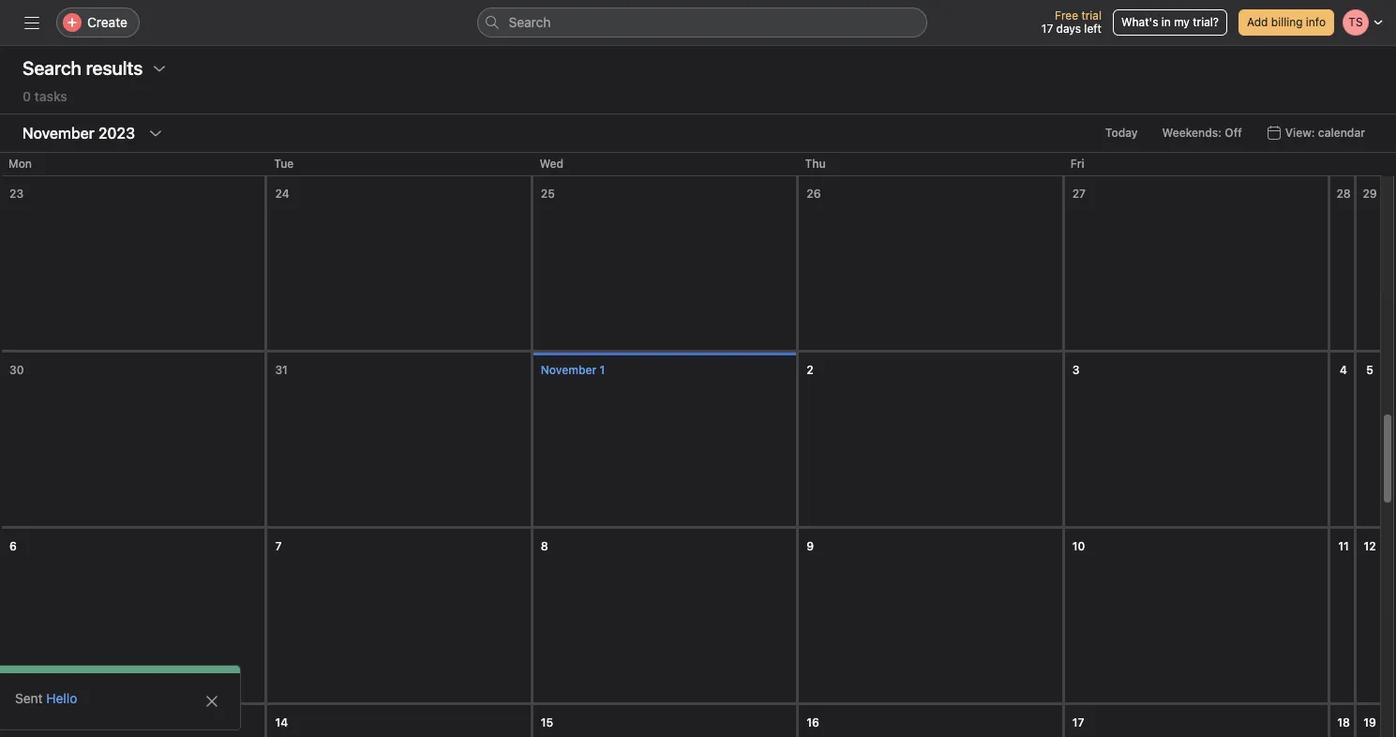 Task type: describe. For each thing, give the bounding box(es) containing it.
actions image
[[152, 61, 167, 76]]

search list box
[[477, 8, 927, 38]]

november 1
[[541, 363, 605, 377]]

calendar
[[1319, 126, 1366, 140]]

today
[[1106, 126, 1138, 140]]

info
[[1307, 15, 1326, 29]]

15
[[541, 716, 554, 730]]

hello link
[[46, 690, 77, 706]]

7
[[275, 539, 282, 553]]

fri
[[1071, 157, 1085, 171]]

wed
[[540, 157, 564, 171]]

12
[[1364, 539, 1377, 553]]

11
[[1339, 539, 1350, 553]]

tasks
[[34, 88, 67, 104]]

3
[[1073, 363, 1080, 377]]

mon
[[8, 157, 32, 171]]

november 2023
[[23, 125, 135, 142]]

view: calendar button
[[1259, 120, 1374, 146]]

expand sidebar image
[[24, 15, 39, 30]]

add
[[1248, 15, 1269, 29]]

view:
[[1286, 126, 1316, 140]]

add billing info button
[[1239, 9, 1335, 36]]

10
[[1073, 539, 1085, 553]]

2
[[807, 363, 814, 377]]

weekends:
[[1163, 126, 1222, 140]]

31
[[275, 363, 288, 377]]

27
[[1073, 187, 1086, 201]]

search results
[[23, 57, 143, 79]]

24
[[275, 187, 289, 201]]

0 tasks
[[23, 88, 67, 104]]

29
[[1363, 187, 1378, 201]]

view: calendar
[[1286, 126, 1366, 140]]

free
[[1055, 8, 1079, 23]]

search button
[[477, 8, 927, 38]]

days
[[1057, 22, 1081, 36]]

search
[[509, 14, 551, 30]]

17 inside the free trial 17 days left
[[1042, 22, 1054, 36]]

in
[[1162, 15, 1171, 29]]

today button
[[1097, 120, 1147, 146]]

thu
[[805, 157, 826, 171]]

what's in my trial? button
[[1113, 9, 1228, 36]]

weekends: off
[[1163, 126, 1243, 140]]

my
[[1175, 15, 1190, 29]]

sent
[[15, 690, 43, 706]]

1 horizontal spatial 17
[[1073, 716, 1085, 730]]

14
[[275, 716, 288, 730]]

add billing info
[[1248, 15, 1326, 29]]

26
[[807, 187, 821, 201]]



Task type: locate. For each thing, give the bounding box(es) containing it.
28
[[1337, 187, 1351, 201]]

4
[[1340, 363, 1348, 377]]

19
[[1364, 716, 1377, 730]]

create
[[87, 14, 128, 30]]

create button
[[56, 8, 140, 38]]

6
[[9, 539, 17, 553]]

18
[[1338, 716, 1351, 730]]

17
[[1042, 22, 1054, 36], [1073, 716, 1085, 730]]

what's
[[1122, 15, 1159, 29]]

november
[[541, 363, 597, 377]]

25
[[541, 187, 555, 201]]

30
[[9, 363, 24, 377]]

23
[[9, 187, 24, 201]]

1 vertical spatial 17
[[1073, 716, 1085, 730]]

16
[[807, 716, 820, 730]]

off
[[1225, 126, 1243, 140]]

weekends: off button
[[1154, 120, 1251, 146]]

free trial 17 days left
[[1042, 8, 1102, 36]]

left
[[1085, 22, 1102, 36]]

what's in my trial?
[[1122, 15, 1219, 29]]

0 horizontal spatial 17
[[1042, 22, 1054, 36]]

close image
[[204, 694, 219, 709]]

hello
[[46, 690, 77, 706]]

9
[[807, 539, 814, 553]]

pick month image
[[148, 126, 163, 141]]

5
[[1367, 363, 1374, 377]]

0 tasks button
[[23, 88, 67, 113]]

trial?
[[1193, 15, 1219, 29]]

billing
[[1272, 15, 1303, 29]]

trial
[[1082, 8, 1102, 23]]

0
[[23, 88, 31, 104]]

tue
[[274, 157, 294, 171]]

1
[[600, 363, 605, 377]]

8
[[541, 539, 548, 553]]

13
[[9, 716, 22, 730]]

0 vertical spatial 17
[[1042, 22, 1054, 36]]

sent hello
[[15, 690, 77, 706]]



Task type: vqa. For each thing, say whether or not it's contained in the screenshot.
Mark complete image for 2nd Mark complete checkbox from the top of the page
no



